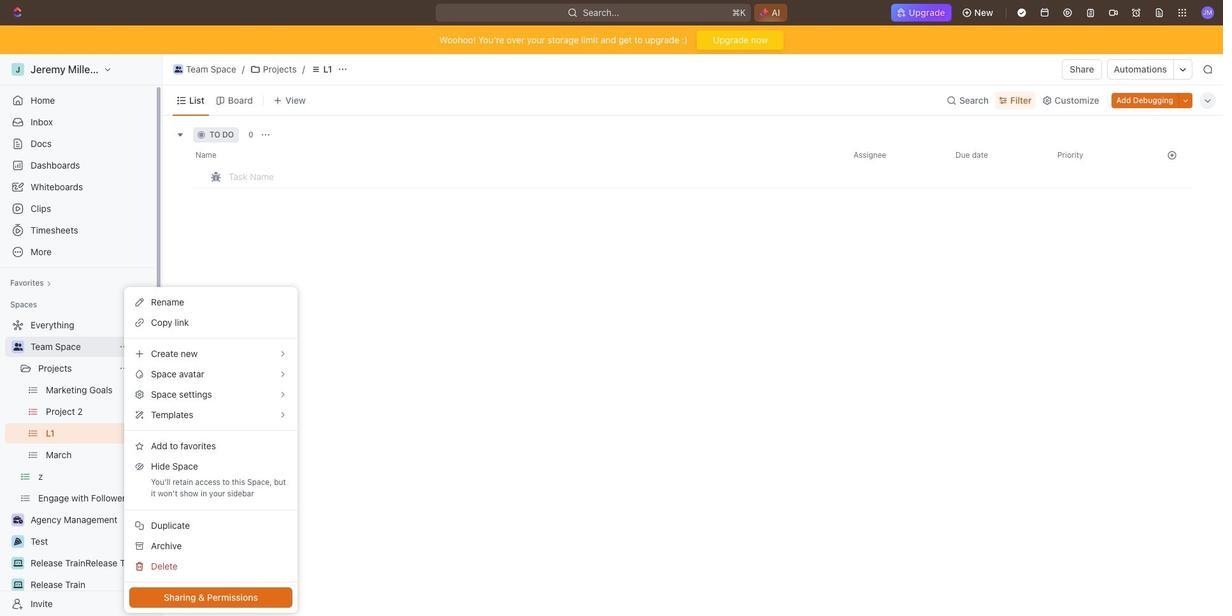 Task type: locate. For each thing, give the bounding box(es) containing it.
0 vertical spatial user group image
[[174, 66, 182, 73]]

user group image inside 'tree'
[[13, 344, 23, 351]]

tree
[[5, 315, 150, 617]]

0 horizontal spatial user group image
[[13, 344, 23, 351]]

1 vertical spatial user group image
[[13, 344, 23, 351]]

user group image
[[174, 66, 182, 73], [13, 344, 23, 351]]

tree inside sidebar "navigation"
[[5, 315, 150, 617]]

1 horizontal spatial user group image
[[174, 66, 182, 73]]



Task type: describe. For each thing, give the bounding box(es) containing it.
sidebar navigation
[[0, 54, 163, 617]]

Task Name text field
[[229, 166, 601, 187]]



Task type: vqa. For each thing, say whether or not it's contained in the screenshot.
tree inside sidebar navigation
yes



